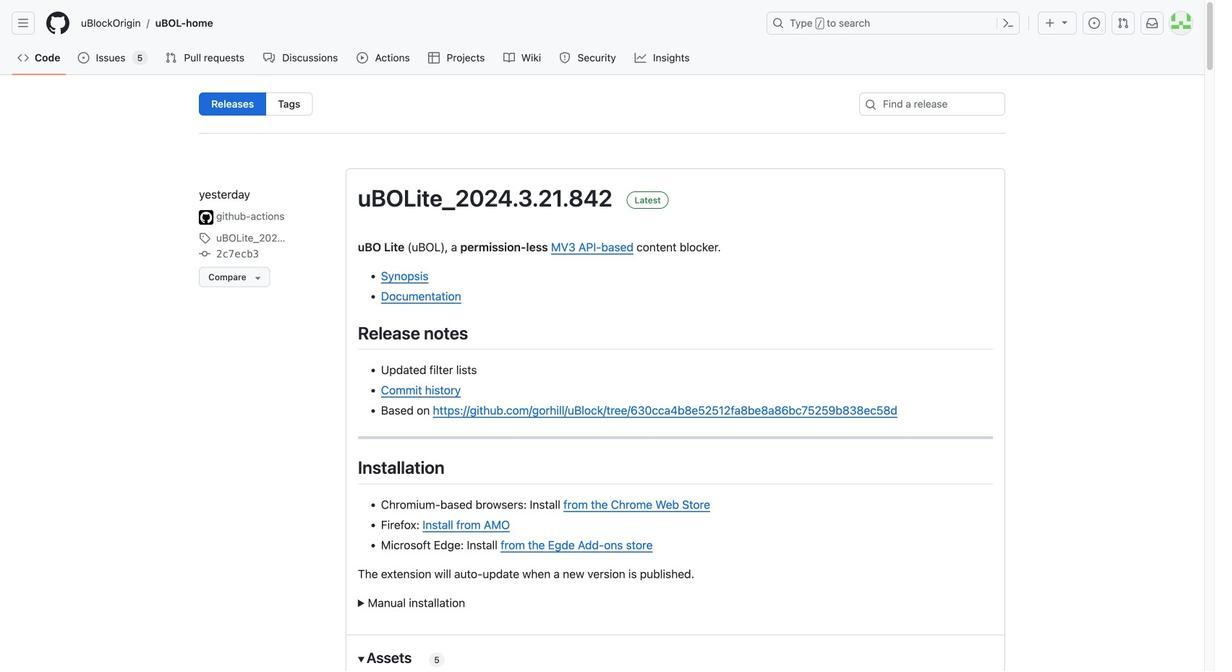 Task type: describe. For each thing, give the bounding box(es) containing it.
play image
[[357, 52, 368, 64]]

releases and tags element
[[199, 93, 853, 116]]

Find a release search field
[[859, 93, 1005, 116]]

search image
[[865, 99, 877, 111]]

plus image
[[1044, 17, 1056, 29]]

git pull request image for left issue opened icon
[[165, 52, 177, 64]]

notifications image
[[1146, 17, 1158, 29]]

command palette image
[[1003, 17, 1014, 29]]

0 vertical spatial issue opened image
[[1089, 17, 1100, 29]]

0 horizontal spatial issue opened image
[[78, 52, 89, 64]]



Task type: vqa. For each thing, say whether or not it's contained in the screenshot.
play image
yes



Task type: locate. For each thing, give the bounding box(es) containing it.
list
[[75, 12, 758, 35]]

shield image
[[559, 52, 571, 64]]

homepage image
[[46, 12, 69, 35]]

triangle down image
[[252, 272, 264, 284]]

issue opened image right code "image"
[[78, 52, 89, 64]]

@github actions image
[[199, 210, 214, 225]]

git pull request image
[[1118, 17, 1129, 29], [165, 52, 177, 64]]

book image
[[503, 52, 515, 64]]

comment discussion image
[[263, 52, 275, 64]]

graph image
[[635, 52, 646, 64]]

table image
[[428, 52, 440, 64]]

0 vertical spatial git pull request image
[[1118, 17, 1129, 29]]

commit image
[[199, 248, 211, 260]]

tag image
[[199, 232, 211, 244]]

1 horizontal spatial issue opened image
[[1089, 17, 1100, 29]]

1 vertical spatial issue opened image
[[78, 52, 89, 64]]

1 horizontal spatial git pull request image
[[1118, 17, 1129, 29]]

issue opened image
[[1089, 17, 1100, 29], [78, 52, 89, 64]]

code image
[[17, 52, 29, 64]]

triangle down image
[[1059, 16, 1071, 28]]

1 vertical spatial git pull request image
[[165, 52, 177, 64]]

git pull request image for the top issue opened icon
[[1118, 17, 1129, 29]]

0 horizontal spatial git pull request image
[[165, 52, 177, 64]]

issue opened image right triangle down icon
[[1089, 17, 1100, 29]]



